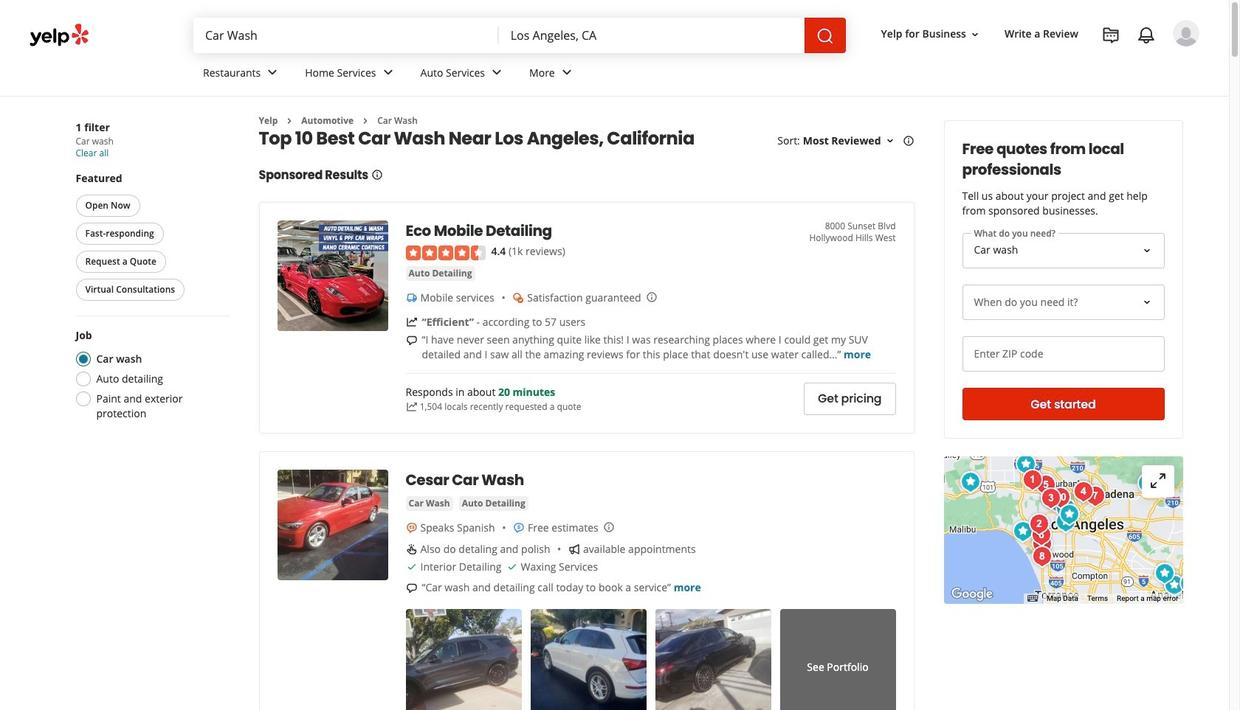 Task type: vqa. For each thing, say whether or not it's contained in the screenshot.
THINGS TO DO, NAIL SALONS, PLUMBERS "search box" at the top left of page
yes



Task type: describe. For each thing, give the bounding box(es) containing it.
16 bullhorn v2 image
[[569, 544, 580, 556]]

1 16 checkmark v2 image from the left
[[406, 562, 418, 573]]

2 16 chevron right v2 image from the left
[[360, 115, 371, 127]]

4 24 chevron down v2 image from the left
[[558, 64, 576, 82]]

16 shipping v2 image
[[406, 292, 418, 304]]

16 chevron down v2 image
[[969, 29, 981, 40]]

16 free estimates v2 image
[[513, 523, 525, 534]]

16 speech v2 image
[[406, 335, 418, 347]]

What do you need? field
[[962, 233, 1165, 269]]

1 vertical spatial 16 info v2 image
[[371, 169, 383, 181]]

1 horizontal spatial 16 info v2 image
[[903, 135, 914, 147]]

16 speech v2 image
[[406, 583, 418, 595]]

1 16 chevron right v2 image from the left
[[284, 115, 296, 127]]

3 24 chevron down v2 image from the left
[[488, 64, 506, 82]]

business categories element
[[191, 53, 1200, 96]]

16 satisfactions guaranteed v2 image
[[513, 292, 524, 304]]

16 call to action v2 image
[[406, 544, 418, 556]]

16 speaks spanish v2 image
[[406, 523, 418, 534]]

ruby a. image
[[1173, 20, 1200, 47]]

none field address, neighborhood, city, state or zip
[[499, 18, 804, 53]]



Task type: locate. For each thing, give the bounding box(es) containing it.
user actions element
[[869, 18, 1220, 109]]

notifications image
[[1138, 27, 1155, 44]]

16 trending v2 image up 16 speech v2 icon
[[406, 316, 418, 328]]

0 vertical spatial 16 info v2 image
[[903, 135, 914, 147]]

None field
[[193, 18, 499, 53], [499, 18, 804, 53]]

option group
[[71, 329, 229, 422]]

none field things to do, nail salons, plumbers
[[193, 18, 499, 53]]

When do you need it? field
[[962, 285, 1165, 320]]

  text field
[[962, 337, 1165, 372]]

1 horizontal spatial 16 chevron right v2 image
[[360, 115, 371, 127]]

cesar car wash image
[[277, 470, 388, 581]]

0 horizontal spatial 16 chevron right v2 image
[[284, 115, 296, 127]]

things to do, nail salons, plumbers search field
[[193, 18, 499, 53]]

16 trending v2 image down 16 speech v2 icon
[[406, 402, 418, 413]]

16 checkmark v2 image down 16 free estimates v2 image
[[506, 562, 518, 573]]

2 16 trending v2 image from the top
[[406, 402, 418, 413]]

None search field
[[193, 18, 846, 53]]

16 chevron down v2 image
[[884, 135, 896, 147]]

2 16 checkmark v2 image from the left
[[506, 562, 518, 573]]

1 16 trending v2 image from the top
[[406, 316, 418, 328]]

4.4 star rating image
[[406, 246, 485, 260]]

24 chevron down v2 image
[[264, 64, 281, 82], [379, 64, 397, 82], [488, 64, 506, 82], [558, 64, 576, 82]]

eco mobile detailing image
[[277, 221, 388, 332]]

16 info v2 image
[[903, 135, 914, 147], [371, 169, 383, 181]]

projects image
[[1102, 27, 1120, 44]]

1 none field from the left
[[193, 18, 499, 53]]

16 chevron right v2 image
[[284, 115, 296, 127], [360, 115, 371, 127]]

16 checkmark v2 image
[[406, 562, 418, 573], [506, 562, 518, 573]]

16 checkmark v2 image down 16 call to action v2 image
[[406, 562, 418, 573]]

0 horizontal spatial 16 info v2 image
[[371, 169, 383, 181]]

0 horizontal spatial 16 checkmark v2 image
[[406, 562, 418, 573]]

search image
[[816, 27, 834, 45]]

address, neighborhood, city, state or zip search field
[[499, 18, 804, 53]]

group
[[73, 171, 229, 304]]

1 vertical spatial 16 trending v2 image
[[406, 402, 418, 413]]

1 horizontal spatial 16 checkmark v2 image
[[506, 562, 518, 573]]

1 24 chevron down v2 image from the left
[[264, 64, 281, 82]]

16 trending v2 image
[[406, 316, 418, 328], [406, 402, 418, 413]]

2 none field from the left
[[499, 18, 804, 53]]

2 24 chevron down v2 image from the left
[[379, 64, 397, 82]]

0 vertical spatial 16 trending v2 image
[[406, 316, 418, 328]]

info icon image
[[646, 292, 658, 304], [646, 292, 658, 304], [603, 522, 615, 534], [603, 522, 615, 534]]



